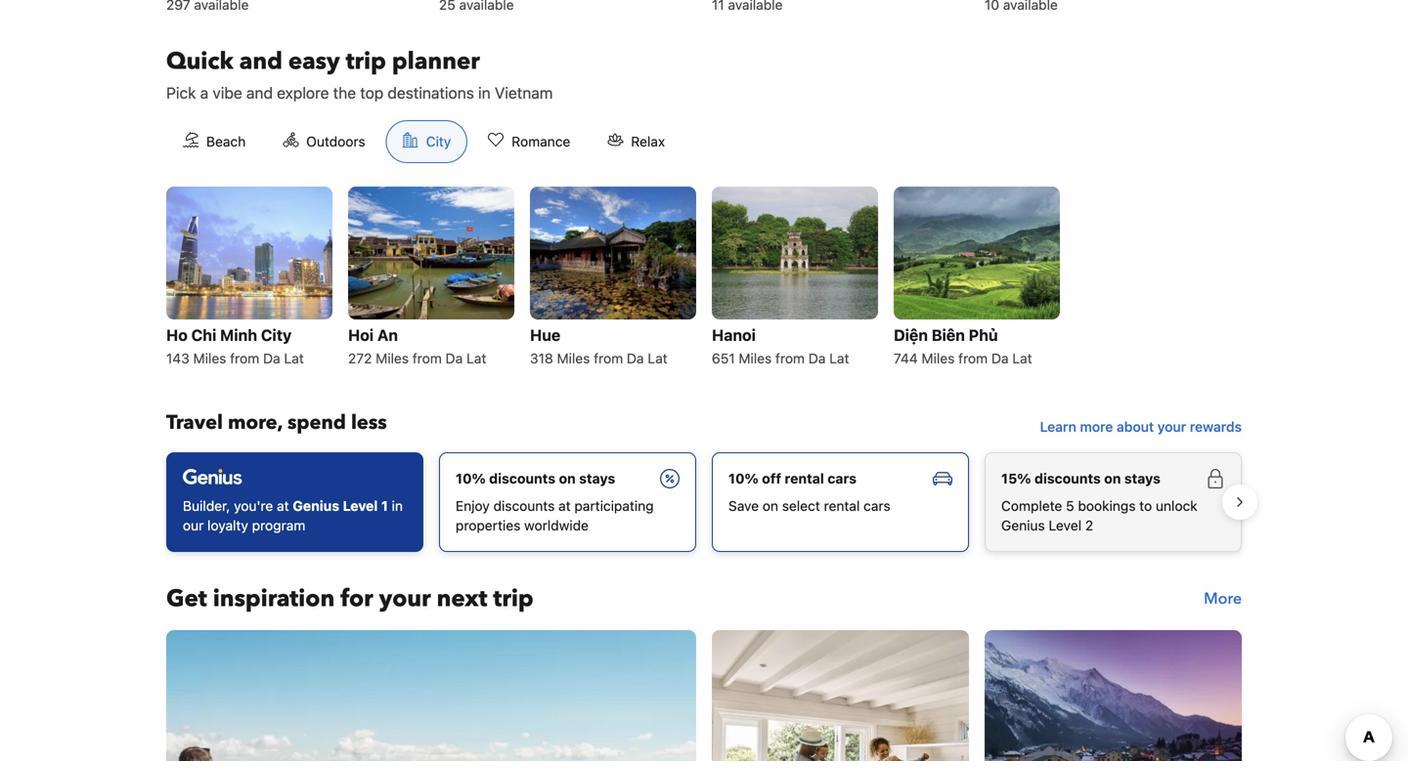 Task type: vqa. For each thing, say whether or not it's contained in the screenshot.
Hoi An 272 Miles from Da Lat
yes



Task type: describe. For each thing, give the bounding box(es) containing it.
10% off rental cars
[[729, 471, 857, 487]]

15% discounts on stays
[[1002, 471, 1161, 487]]

more
[[1080, 419, 1113, 435]]

5 best ski towns around the world image
[[985, 631, 1242, 762]]

romance button
[[472, 120, 587, 163]]

travel more, spend less
[[166, 410, 387, 437]]

the
[[333, 84, 356, 102]]

da inside hue 318 miles from da lat
[[627, 351, 644, 367]]

hanoi 651 miles from da lat
[[712, 326, 850, 367]]

save
[[729, 498, 759, 514]]

trip inside the quick and easy trip planner pick a vibe and explore the top destinations in vietnam
[[346, 45, 386, 78]]

lat inside hue 318 miles from da lat
[[648, 351, 668, 367]]

city inside button
[[426, 133, 451, 150]]

city inside ho chi minh city 143 miles from da lat
[[261, 326, 292, 345]]

unlock
[[1156, 498, 1198, 514]]

272
[[348, 351, 372, 367]]

miles inside hoi an 272 miles from da lat
[[376, 351, 409, 367]]

15%
[[1002, 471, 1031, 487]]

hue 318 miles from da lat
[[530, 326, 668, 367]]

get
[[166, 583, 207, 616]]

less
[[351, 410, 387, 437]]

select
[[782, 498, 820, 514]]

2
[[1086, 518, 1094, 534]]

0 horizontal spatial genius
[[293, 498, 339, 514]]

spend
[[288, 410, 346, 437]]

lat inside hanoi 651 miles from da lat
[[830, 351, 850, 367]]

destinations
[[388, 84, 474, 102]]

10% for 10% discounts on stays
[[456, 471, 486, 487]]

bookings
[[1078, 498, 1136, 514]]

worldwide
[[524, 518, 589, 534]]

from inside diện biên phủ 744 miles from da lat
[[959, 351, 988, 367]]

1 vertical spatial and
[[246, 84, 273, 102]]

minh
[[220, 326, 257, 345]]

from inside hanoi 651 miles from da lat
[[776, 351, 805, 367]]

stays for 10% discounts on stays
[[579, 471, 615, 487]]

vietnam
[[495, 84, 553, 102]]

diện
[[894, 326, 928, 345]]

top
[[360, 84, 384, 102]]

lat inside hoi an 272 miles from da lat
[[467, 351, 486, 367]]

0 horizontal spatial level
[[343, 498, 378, 514]]

from inside hoi an 272 miles from da lat
[[413, 351, 442, 367]]

ho
[[166, 326, 188, 345]]

off
[[762, 471, 782, 487]]

in inside in our loyalty program
[[392, 498, 403, 514]]

5
[[1066, 498, 1075, 514]]

miles inside hanoi 651 miles from da lat
[[739, 351, 772, 367]]

0 vertical spatial rental
[[785, 471, 824, 487]]

hue
[[530, 326, 561, 345]]

genius inside complete 5 bookings to unlock genius level 2
[[1002, 518, 1045, 534]]

properties
[[456, 518, 521, 534]]

chi
[[191, 326, 216, 345]]

143
[[166, 351, 190, 367]]

more link
[[1204, 584, 1242, 615]]

on for at
[[559, 471, 576, 487]]

at for participating
[[559, 498, 571, 514]]

discounts for 5
[[1035, 471, 1101, 487]]

on for bookings
[[1105, 471, 1121, 487]]

rewards
[[1190, 419, 1242, 435]]

get inspiration for your next trip
[[166, 583, 534, 616]]

our
[[183, 518, 204, 534]]



Task type: locate. For each thing, give the bounding box(es) containing it.
blue genius logo image
[[183, 469, 242, 485], [183, 469, 242, 485]]

outdoors button
[[266, 120, 382, 163]]

4 from from the left
[[776, 351, 805, 367]]

miles inside hue 318 miles from da lat
[[557, 351, 590, 367]]

0 vertical spatial cars
[[828, 471, 857, 487]]

trip
[[346, 45, 386, 78], [493, 583, 534, 616]]

pick
[[166, 84, 196, 102]]

in inside the quick and easy trip planner pick a vibe and explore the top destinations in vietnam
[[478, 84, 491, 102]]

5 miles from the left
[[922, 351, 955, 367]]

outdoors
[[306, 133, 366, 150]]

phủ
[[969, 326, 998, 345]]

level
[[343, 498, 378, 514], [1049, 518, 1082, 534]]

2 da from the left
[[446, 351, 463, 367]]

in left vietnam
[[478, 84, 491, 102]]

your for rewards
[[1158, 419, 1187, 435]]

enjoy discounts at participating properties worldwide
[[456, 498, 654, 534]]

miles inside ho chi minh city 143 miles from da lat
[[193, 351, 226, 367]]

1 vertical spatial in
[[392, 498, 403, 514]]

relax button
[[591, 120, 682, 163]]

learn more about your rewards
[[1040, 419, 1242, 435]]

discounts down 10% discounts on stays
[[494, 498, 555, 514]]

lat inside ho chi minh city 143 miles from da lat
[[284, 351, 304, 367]]

loyalty
[[207, 518, 248, 534]]

an
[[377, 326, 398, 345]]

1
[[381, 498, 388, 514]]

city
[[426, 133, 451, 150], [261, 326, 292, 345]]

quick and easy trip planner pick a vibe and explore the top destinations in vietnam
[[166, 45, 553, 102]]

rental right select
[[824, 498, 860, 514]]

tab list containing beach
[[151, 120, 698, 164]]

level left "1"
[[343, 498, 378, 514]]

trip right the next
[[493, 583, 534, 616]]

1 horizontal spatial in
[[478, 84, 491, 102]]

0 horizontal spatial stays
[[579, 471, 615, 487]]

a
[[200, 84, 209, 102]]

0 vertical spatial level
[[343, 498, 378, 514]]

1 lat from the left
[[284, 351, 304, 367]]

1 horizontal spatial trip
[[493, 583, 534, 616]]

10% for 10% off rental cars
[[729, 471, 759, 487]]

about
[[1117, 419, 1154, 435]]

program
[[252, 518, 305, 534]]

1 vertical spatial trip
[[493, 583, 534, 616]]

your right for
[[379, 583, 431, 616]]

at up worldwide
[[559, 498, 571, 514]]

discounts up enjoy discounts at participating properties worldwide
[[489, 471, 556, 487]]

5 lat from the left
[[1013, 351, 1033, 367]]

2 10% from the left
[[729, 471, 759, 487]]

explore
[[277, 84, 329, 102]]

you're
[[234, 498, 273, 514]]

0 vertical spatial trip
[[346, 45, 386, 78]]

learn
[[1040, 419, 1077, 435]]

10% up save
[[729, 471, 759, 487]]

0 vertical spatial genius
[[293, 498, 339, 514]]

10% up enjoy
[[456, 471, 486, 487]]

1 vertical spatial rental
[[824, 498, 860, 514]]

1 vertical spatial level
[[1049, 518, 1082, 534]]

1 vertical spatial genius
[[1002, 518, 1045, 534]]

0 horizontal spatial 10%
[[456, 471, 486, 487]]

planner
[[392, 45, 480, 78]]

cars
[[828, 471, 857, 487], [864, 498, 891, 514]]

da inside hanoi 651 miles from da lat
[[809, 351, 826, 367]]

5 from from the left
[[959, 351, 988, 367]]

2 lat from the left
[[467, 351, 486, 367]]

region containing 10% discounts on stays
[[151, 445, 1258, 560]]

next
[[437, 583, 488, 616]]

your for next
[[379, 583, 431, 616]]

at for genius
[[277, 498, 289, 514]]

da
[[263, 351, 280, 367], [446, 351, 463, 367], [627, 351, 644, 367], [809, 351, 826, 367], [992, 351, 1009, 367]]

miles right 318
[[557, 351, 590, 367]]

1 horizontal spatial cars
[[864, 498, 891, 514]]

da inside diện biên phủ 744 miles from da lat
[[992, 351, 1009, 367]]

cars right select
[[864, 498, 891, 514]]

0 horizontal spatial cars
[[828, 471, 857, 487]]

miles inside diện biên phủ 744 miles from da lat
[[922, 351, 955, 367]]

1 vertical spatial your
[[379, 583, 431, 616]]

in
[[478, 84, 491, 102], [392, 498, 403, 514]]

genius up program
[[293, 498, 339, 514]]

from right 318
[[594, 351, 623, 367]]

and right vibe
[[246, 84, 273, 102]]

1 at from the left
[[277, 498, 289, 514]]

da inside hoi an 272 miles from da lat
[[446, 351, 463, 367]]

ho chi minh city 143 miles from da lat
[[166, 326, 304, 367]]

0 horizontal spatial at
[[277, 498, 289, 514]]

more
[[1204, 589, 1242, 610]]

save on select rental cars
[[729, 498, 891, 514]]

from inside ho chi minh city 143 miles from da lat
[[230, 351, 259, 367]]

1 vertical spatial city
[[261, 326, 292, 345]]

romance
[[512, 133, 571, 150]]

1 horizontal spatial on
[[763, 498, 779, 514]]

1 from from the left
[[230, 351, 259, 367]]

from down phủ
[[959, 351, 988, 367]]

cars up save on select rental cars
[[828, 471, 857, 487]]

biên
[[932, 326, 965, 345]]

from inside hue 318 miles from da lat
[[594, 351, 623, 367]]

city down destinations
[[426, 133, 451, 150]]

city right the minh
[[261, 326, 292, 345]]

your
[[1158, 419, 1187, 435], [379, 583, 431, 616]]

diện biên phủ 744 miles from da lat
[[894, 326, 1033, 367]]

stays up to
[[1125, 471, 1161, 487]]

on up bookings
[[1105, 471, 1121, 487]]

miles down hanoi on the top of the page
[[739, 351, 772, 367]]

1 horizontal spatial at
[[559, 498, 571, 514]]

1 miles from the left
[[193, 351, 226, 367]]

tab list
[[151, 120, 698, 164]]

your inside learn more about your rewards link
[[1158, 419, 1187, 435]]

genius down complete
[[1002, 518, 1045, 534]]

1 horizontal spatial city
[[426, 133, 451, 150]]

da left "744"
[[809, 351, 826, 367]]

2 miles from the left
[[376, 351, 409, 367]]

level down 5
[[1049, 518, 1082, 534]]

on up enjoy discounts at participating properties worldwide
[[559, 471, 576, 487]]

da left 651
[[627, 351, 644, 367]]

1 horizontal spatial level
[[1049, 518, 1082, 534]]

1 horizontal spatial genius
[[1002, 518, 1045, 534]]

da up travel more, spend less
[[263, 351, 280, 367]]

da left 318
[[446, 351, 463, 367]]

inspiration
[[213, 583, 335, 616]]

miles down 'biên' at the top right of the page
[[922, 351, 955, 367]]

1 stays from the left
[[579, 471, 615, 487]]

1 vertical spatial cars
[[864, 498, 891, 514]]

complete 5 bookings to unlock genius level 2
[[1002, 498, 1198, 534]]

lat inside diện biên phủ 744 miles from da lat
[[1013, 351, 1033, 367]]

651
[[712, 351, 735, 367]]

0 vertical spatial city
[[426, 133, 451, 150]]

region
[[151, 445, 1258, 560]]

0 vertical spatial your
[[1158, 419, 1187, 435]]

for
[[341, 583, 373, 616]]

5 da from the left
[[992, 351, 1009, 367]]

and
[[239, 45, 283, 78], [246, 84, 273, 102]]

1 horizontal spatial your
[[1158, 419, 1187, 435]]

stays for 15% discounts on stays
[[1125, 471, 1161, 487]]

2 at from the left
[[559, 498, 571, 514]]

miles down chi
[[193, 351, 226, 367]]

10%
[[456, 471, 486, 487], [729, 471, 759, 487]]

in our loyalty program
[[183, 498, 403, 534]]

2 stays from the left
[[1125, 471, 1161, 487]]

miles down an
[[376, 351, 409, 367]]

discounts
[[489, 471, 556, 487], [1035, 471, 1101, 487], [494, 498, 555, 514]]

da inside ho chi minh city 143 miles from da lat
[[263, 351, 280, 367]]

0 horizontal spatial your
[[379, 583, 431, 616]]

1 10% from the left
[[456, 471, 486, 487]]

participating
[[575, 498, 654, 514]]

quick
[[166, 45, 234, 78]]

travel
[[166, 410, 223, 437]]

from right 651
[[776, 351, 805, 367]]

318
[[530, 351, 553, 367]]

0 horizontal spatial on
[[559, 471, 576, 487]]

to
[[1140, 498, 1152, 514]]

your right about
[[1158, 419, 1187, 435]]

lat
[[284, 351, 304, 367], [467, 351, 486, 367], [648, 351, 668, 367], [830, 351, 850, 367], [1013, 351, 1033, 367]]

learn more about your rewards link
[[1033, 410, 1250, 445]]

rental up select
[[785, 471, 824, 487]]

beach
[[206, 133, 246, 150]]

beach button
[[166, 120, 262, 163]]

4 miles from the left
[[739, 351, 772, 367]]

at up program
[[277, 498, 289, 514]]

2 horizontal spatial on
[[1105, 471, 1121, 487]]

on right save
[[763, 498, 779, 514]]

enjoy
[[456, 498, 490, 514]]

more,
[[228, 410, 283, 437]]

builder, you're at genius level 1
[[183, 498, 388, 514]]

discounts for discounts
[[489, 471, 556, 487]]

0 vertical spatial and
[[239, 45, 283, 78]]

1 horizontal spatial 10%
[[729, 471, 759, 487]]

miles
[[193, 351, 226, 367], [376, 351, 409, 367], [557, 351, 590, 367], [739, 351, 772, 367], [922, 351, 955, 367]]

complete
[[1002, 498, 1063, 514]]

at inside enjoy discounts at participating properties worldwide
[[559, 498, 571, 514]]

1 horizontal spatial stays
[[1125, 471, 1161, 487]]

discounts up 5
[[1035, 471, 1101, 487]]

easy
[[288, 45, 340, 78]]

rental
[[785, 471, 824, 487], [824, 498, 860, 514]]

0 horizontal spatial in
[[392, 498, 403, 514]]

discounts inside enjoy discounts at participating properties worldwide
[[494, 498, 555, 514]]

0 vertical spatial in
[[478, 84, 491, 102]]

hoi
[[348, 326, 374, 345]]

from right 272 on the top left of the page
[[413, 351, 442, 367]]

2 from from the left
[[413, 351, 442, 367]]

3 da from the left
[[627, 351, 644, 367]]

3 lat from the left
[[648, 351, 668, 367]]

and up vibe
[[239, 45, 283, 78]]

da down phủ
[[992, 351, 1009, 367]]

stays up participating
[[579, 471, 615, 487]]

in right "1"
[[392, 498, 403, 514]]

0 horizontal spatial trip
[[346, 45, 386, 78]]

hoi an 272 miles from da lat
[[348, 326, 486, 367]]

0 horizontal spatial city
[[261, 326, 292, 345]]

relax
[[631, 133, 665, 150]]

3 from from the left
[[594, 351, 623, 367]]

744
[[894, 351, 918, 367]]

from
[[230, 351, 259, 367], [413, 351, 442, 367], [594, 351, 623, 367], [776, 351, 805, 367], [959, 351, 988, 367]]

city button
[[386, 120, 468, 163]]

builder,
[[183, 498, 230, 514]]

from down the minh
[[230, 351, 259, 367]]

4 da from the left
[[809, 351, 826, 367]]

hanoi
[[712, 326, 756, 345]]

on
[[559, 471, 576, 487], [1105, 471, 1121, 487], [763, 498, 779, 514]]

trip up top
[[346, 45, 386, 78]]

4 lat from the left
[[830, 351, 850, 367]]

the 6 best orlando hotels for families image
[[712, 631, 969, 762]]

vibe
[[213, 84, 242, 102]]

1 da from the left
[[263, 351, 280, 367]]

genius
[[293, 498, 339, 514], [1002, 518, 1045, 534]]

3 miles from the left
[[557, 351, 590, 367]]

level inside complete 5 bookings to unlock genius level 2
[[1049, 518, 1082, 534]]

10% discounts on stays
[[456, 471, 615, 487]]

stays
[[579, 471, 615, 487], [1125, 471, 1161, 487]]



